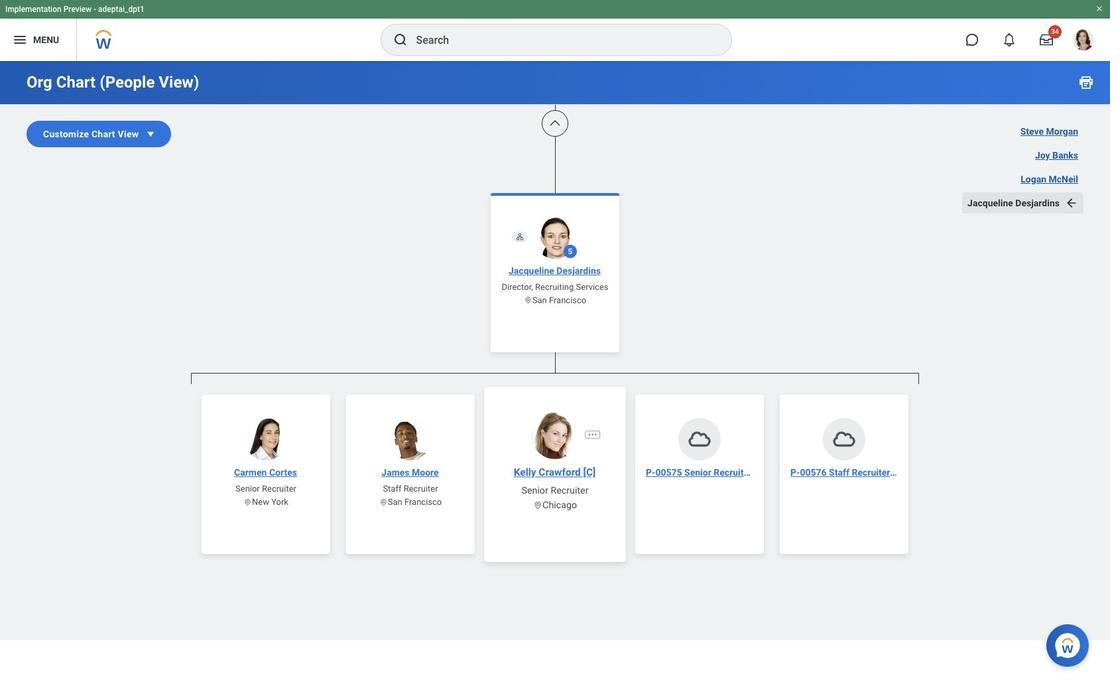 Task type: locate. For each thing, give the bounding box(es) containing it.
org
[[27, 73, 52, 92]]

francisco down staff recruiter
[[405, 497, 442, 507]]

1 vertical spatial chart
[[92, 129, 115, 139]]

desjardins down 5 on the top
[[557, 265, 601, 275]]

francisco inside jacqueline desjardins, jacqueline desjardins, 5 direct reports element
[[405, 497, 442, 507]]

recruiter up chicago
[[551, 485, 589, 496]]

jacqueline desjardins button
[[963, 192, 1084, 214]]

location image down director,
[[524, 296, 533, 304]]

senior right the 00575
[[685, 467, 712, 478]]

inbox large image
[[1040, 33, 1054, 46]]

francisco down 'director, recruiting services'
[[549, 295, 587, 305]]

1 vertical spatial staff
[[383, 484, 402, 494]]

senior recruiter up new york
[[236, 484, 297, 494]]

san francisco down 'director, recruiting services'
[[533, 295, 587, 305]]

1 horizontal spatial p-
[[791, 467, 800, 478]]

recruiting
[[535, 281, 574, 291]]

1 horizontal spatial desjardins
[[1016, 198, 1060, 208]]

0 horizontal spatial (unfilled)
[[755, 467, 794, 478]]

close environment banner image
[[1096, 5, 1104, 13]]

logan mcneil button
[[1016, 169, 1084, 190]]

jacqueline desjardins
[[968, 198, 1060, 208], [509, 265, 601, 275]]

p-00575 senior recruiter (unfilled)
[[646, 467, 794, 478]]

print org chart image
[[1079, 74, 1095, 90]]

p- inside the p-00575 senior recruiter (unfilled) link
[[646, 467, 656, 478]]

1 horizontal spatial staff
[[829, 467, 850, 478]]

kelly
[[514, 466, 536, 478]]

implementation
[[5, 5, 61, 14]]

james moore
[[382, 467, 439, 478]]

mcneil
[[1049, 174, 1079, 184]]

francisco
[[549, 295, 587, 305], [405, 497, 442, 507]]

1 (unfilled) from the left
[[755, 467, 794, 478]]

san inside jacqueline desjardins, jacqueline desjardins, 5 direct reports element
[[388, 497, 403, 507]]

1 horizontal spatial francisco
[[549, 295, 587, 305]]

0 horizontal spatial san francisco
[[388, 497, 442, 507]]

chart right the org
[[56, 73, 96, 92]]

customize
[[43, 129, 89, 139]]

staff right 00576
[[829, 467, 850, 478]]

1 horizontal spatial san francisco
[[533, 295, 587, 305]]

carmen cortes link
[[229, 466, 302, 479]]

banks
[[1053, 150, 1079, 161]]

senior down 'kelly'
[[522, 485, 549, 496]]

1 vertical spatial jacqueline
[[509, 265, 555, 275]]

jacqueline desjardins inside "link"
[[509, 265, 601, 275]]

staff
[[829, 467, 850, 478], [383, 484, 402, 494]]

1 p- from the left
[[646, 467, 656, 478]]

0 vertical spatial jacqueline
[[968, 198, 1014, 208]]

steve
[[1021, 126, 1044, 137]]

recruiter for kelly crawford [c]
[[551, 485, 589, 496]]

1 vertical spatial san francisco
[[388, 497, 442, 507]]

justify image
[[12, 32, 28, 48]]

1 horizontal spatial san
[[533, 295, 547, 305]]

0 horizontal spatial jacqueline desjardins
[[509, 265, 601, 275]]

1 vertical spatial jacqueline desjardins
[[509, 265, 601, 275]]

jacqueline desjardins down 'logan'
[[968, 198, 1060, 208]]

chevron up image
[[549, 117, 562, 130]]

desjardins inside button
[[1016, 198, 1060, 208]]

menu banner
[[0, 0, 1111, 61]]

p-
[[646, 467, 656, 478], [791, 467, 800, 478]]

(unfilled)
[[755, 467, 794, 478], [893, 467, 932, 478]]

san down "recruiting"
[[533, 295, 547, 305]]

joy
[[1036, 150, 1051, 161]]

location image down carmen
[[244, 498, 252, 507]]

san francisco
[[533, 295, 587, 305], [388, 497, 442, 507]]

location image
[[524, 296, 533, 304], [244, 498, 252, 507], [379, 498, 388, 507], [533, 500, 543, 510]]

staff down james
[[383, 484, 402, 494]]

senior recruiter
[[236, 484, 297, 494], [522, 485, 589, 496]]

1 horizontal spatial jacqueline desjardins
[[968, 198, 1060, 208]]

0 horizontal spatial p-
[[646, 467, 656, 478]]

2 p- from the left
[[791, 467, 800, 478]]

org chart (people view)
[[27, 73, 199, 92]]

2 horizontal spatial senior
[[685, 467, 712, 478]]

0 horizontal spatial senior recruiter
[[236, 484, 297, 494]]

1 vertical spatial desjardins
[[557, 265, 601, 275]]

york
[[271, 497, 289, 507]]

0 horizontal spatial francisco
[[405, 497, 442, 507]]

san francisco inside jacqueline desjardins, jacqueline desjardins, 5 direct reports element
[[388, 497, 442, 507]]

0 horizontal spatial staff
[[383, 484, 402, 494]]

caret down image
[[144, 127, 157, 141]]

chart inside button
[[92, 129, 115, 139]]

san
[[533, 295, 547, 305], [388, 497, 403, 507]]

james
[[382, 467, 410, 478]]

senior down carmen
[[236, 484, 260, 494]]

desjardins
[[1016, 198, 1060, 208], [557, 265, 601, 275]]

implementation preview -   adeptai_dpt1
[[5, 5, 145, 14]]

san francisco down staff recruiter
[[388, 497, 442, 507]]

senior
[[685, 467, 712, 478], [236, 484, 260, 494], [522, 485, 549, 496]]

recruiter down moore
[[404, 484, 438, 494]]

0 vertical spatial jacqueline desjardins
[[968, 198, 1060, 208]]

location image down 'kelly'
[[533, 500, 543, 510]]

1 horizontal spatial (unfilled)
[[893, 467, 932, 478]]

view team image
[[516, 233, 524, 241]]

chart
[[56, 73, 96, 92], [92, 129, 115, 139]]

notifications large image
[[1003, 33, 1016, 46]]

morgan
[[1047, 126, 1079, 137]]

1 horizontal spatial senior
[[522, 485, 549, 496]]

p- inside p-00576 staff recruiter (unfilled) link
[[791, 467, 800, 478]]

staff recruiter
[[383, 484, 438, 494]]

0 horizontal spatial jacqueline
[[509, 265, 555, 275]]

senior for kelly crawford [c]
[[522, 485, 549, 496]]

(unfilled) inside the p-00575 senior recruiter (unfilled) link
[[755, 467, 794, 478]]

jacqueline desjardins up "recruiting"
[[509, 265, 601, 275]]

customize chart view
[[43, 129, 139, 139]]

logan mcneil
[[1021, 174, 1079, 184]]

(people
[[100, 73, 155, 92]]

0 horizontal spatial senior
[[236, 484, 260, 494]]

senior recruiter up chicago
[[522, 485, 589, 496]]

recruiter up york
[[262, 484, 297, 494]]

0 vertical spatial desjardins
[[1016, 198, 1060, 208]]

location image down staff recruiter
[[379, 498, 388, 507]]

0 vertical spatial francisco
[[549, 295, 587, 305]]

san francisco for desjardins
[[533, 295, 587, 305]]

recruiter
[[714, 467, 753, 478], [852, 467, 891, 478], [262, 484, 297, 494], [404, 484, 438, 494], [551, 485, 589, 496]]

0 vertical spatial san francisco
[[533, 295, 587, 305]]

0 vertical spatial san
[[533, 295, 547, 305]]

1 vertical spatial san
[[388, 497, 403, 507]]

jacqueline desjardins link
[[504, 263, 606, 277]]

1 horizontal spatial senior recruiter
[[522, 485, 589, 496]]

logan
[[1021, 174, 1047, 184]]

carmen cortes
[[234, 467, 297, 478]]

0 vertical spatial staff
[[829, 467, 850, 478]]

jacqueline inside "link"
[[509, 265, 555, 275]]

2 (unfilled) from the left
[[893, 467, 932, 478]]

new york
[[252, 497, 289, 507]]

1 vertical spatial francisco
[[405, 497, 442, 507]]

0 vertical spatial chart
[[56, 73, 96, 92]]

desjardins down 'logan'
[[1016, 198, 1060, 208]]

chart left view
[[92, 129, 115, 139]]

location image for jacqueline
[[524, 296, 533, 304]]

director, recruiting services
[[502, 281, 609, 291]]

34
[[1052, 28, 1059, 35]]

recruiter for james moore
[[404, 484, 438, 494]]

org chart (people view) main content
[[0, 0, 1111, 688]]

1 horizontal spatial jacqueline
[[968, 198, 1014, 208]]

cortes
[[269, 467, 297, 478]]

0 horizontal spatial desjardins
[[557, 265, 601, 275]]

0 horizontal spatial san
[[388, 497, 403, 507]]

francisco for desjardins
[[549, 295, 587, 305]]

joy banks button
[[1030, 145, 1084, 166]]

recruiter right the 00575
[[714, 467, 753, 478]]

profile logan mcneil image
[[1074, 29, 1095, 53]]

san down staff recruiter
[[388, 497, 403, 507]]

jacqueline
[[968, 198, 1014, 208], [509, 265, 555, 275]]

(unfilled) inside p-00576 staff recruiter (unfilled) link
[[893, 467, 932, 478]]

5
[[568, 246, 573, 255]]

view)
[[159, 73, 199, 92]]



Task type: describe. For each thing, give the bounding box(es) containing it.
moore
[[412, 467, 439, 478]]

steve morgan button
[[1016, 121, 1084, 142]]

p- for 00576
[[791, 467, 800, 478]]

p-00575 senior recruiter (unfilled) link
[[641, 466, 794, 479]]

recruiter right 00576
[[852, 467, 891, 478]]

senior for carmen cortes
[[236, 484, 260, 494]]

francisco for moore
[[405, 497, 442, 507]]

james moore link
[[376, 466, 444, 479]]

p- for 00575
[[646, 467, 656, 478]]

chicago
[[543, 499, 577, 510]]

search image
[[392, 32, 408, 48]]

san for jacqueline
[[533, 295, 547, 305]]

kelly crawford [c] link
[[508, 465, 602, 479]]

(unfilled) for p-00575 senior recruiter (unfilled)
[[755, 467, 794, 478]]

preview
[[63, 5, 92, 14]]

chart for org
[[56, 73, 96, 92]]

san for james
[[388, 497, 403, 507]]

arrow left image
[[1066, 196, 1079, 210]]

menu button
[[0, 19, 76, 61]]

00576
[[800, 467, 827, 478]]

p-00576 staff recruiter (unfilled)
[[791, 467, 932, 478]]

[c]
[[584, 466, 596, 478]]

kelly crawford [c]
[[514, 466, 596, 478]]

view
[[118, 129, 139, 139]]

desjardins inside "link"
[[557, 265, 601, 275]]

director,
[[502, 281, 533, 291]]

steve morgan
[[1021, 126, 1079, 137]]

senior recruiter for crawford
[[522, 485, 589, 496]]

Search Workday  search field
[[416, 25, 704, 54]]

00575
[[656, 467, 682, 478]]

-
[[94, 5, 96, 14]]

related actions image
[[587, 429, 598, 440]]

chart for customize
[[92, 129, 115, 139]]

customize chart view button
[[27, 121, 171, 147]]

(unfilled) for p-00576 staff recruiter (unfilled)
[[893, 467, 932, 478]]

san francisco for moore
[[388, 497, 442, 507]]

senior recruiter for cortes
[[236, 484, 297, 494]]

new
[[252, 497, 269, 507]]

34 button
[[1032, 25, 1062, 54]]

location image for james
[[379, 498, 388, 507]]

jacqueline desjardins inside button
[[968, 198, 1060, 208]]

p-00576 staff recruiter (unfilled) link
[[786, 466, 932, 479]]

adeptai_dpt1
[[98, 5, 145, 14]]

jacqueline inside button
[[968, 198, 1014, 208]]

carmen
[[234, 467, 267, 478]]

crawford
[[539, 466, 581, 478]]

menu
[[33, 34, 59, 45]]

services
[[576, 281, 609, 291]]

jacqueline desjardins, jacqueline desjardins, 5 direct reports element
[[191, 384, 932, 688]]

location image for carmen
[[244, 498, 252, 507]]

staff inside p-00576 staff recruiter (unfilled) link
[[829, 467, 850, 478]]

joy banks
[[1036, 150, 1079, 161]]

location image for kelly
[[533, 500, 543, 510]]

recruiter for carmen cortes
[[262, 484, 297, 494]]



Task type: vqa. For each thing, say whether or not it's contained in the screenshot.
Francisco for Desjardins
yes



